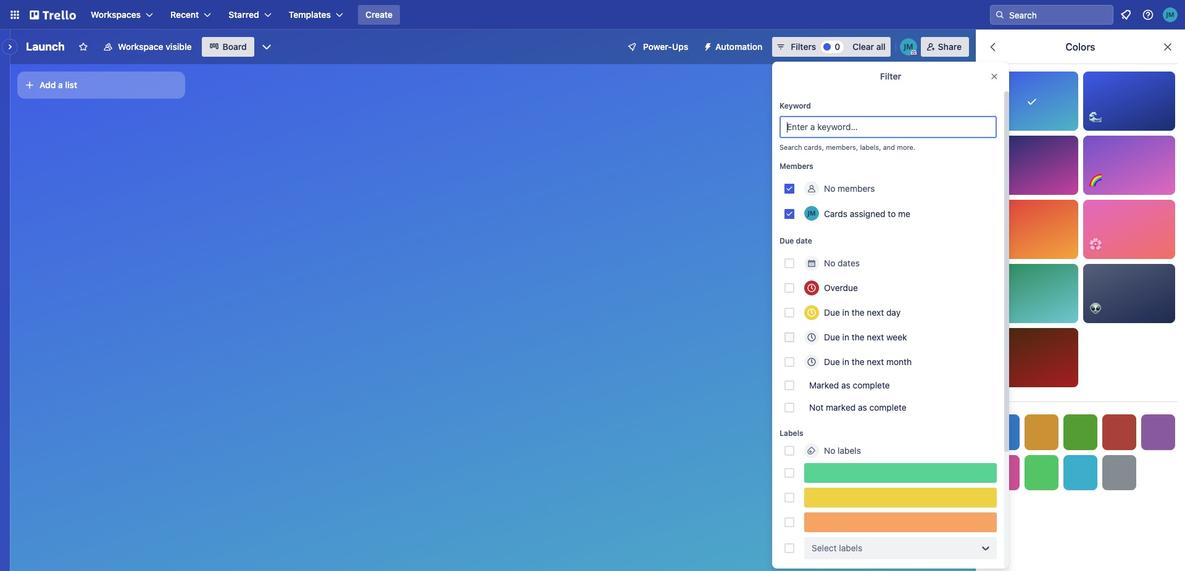 Task type: locate. For each thing, give the bounding box(es) containing it.
no members
[[824, 183, 875, 194]]

due in the next day
[[824, 307, 901, 318]]

week
[[886, 332, 907, 343]]

1 horizontal spatial as
[[858, 402, 867, 413]]

in
[[842, 307, 849, 318], [842, 332, 849, 343], [842, 357, 849, 367]]

2 vertical spatial jeremy miller (jeremymiller198) image
[[804, 206, 819, 221]]

me
[[898, 208, 910, 219]]

share
[[938, 41, 962, 52]]

3 no from the top
[[824, 446, 835, 456]]

to
[[888, 208, 896, 219]]

dates
[[838, 258, 860, 269]]

1 vertical spatial in
[[842, 332, 849, 343]]

as
[[841, 380, 850, 391], [858, 402, 867, 413]]

3 in from the top
[[842, 357, 849, 367]]

color: yellow, title: none element
[[804, 488, 997, 508]]

automation button
[[698, 37, 770, 57]]

workspaces
[[91, 9, 141, 20]]

🌈
[[1089, 175, 1102, 186]]

complete down marked as complete
[[869, 402, 907, 413]]

0 vertical spatial no
[[824, 183, 835, 194]]

labels down the 'not marked as complete'
[[838, 446, 861, 456]]

the down the due in the next day
[[852, 332, 865, 343]]

1 vertical spatial labels
[[839, 543, 862, 554]]

back to home image
[[30, 5, 76, 25]]

jeremy miller (jeremymiller198) image
[[1163, 7, 1178, 22], [900, 38, 917, 56], [804, 206, 819, 221]]

starred button
[[221, 5, 279, 25]]

0 vertical spatial in
[[842, 307, 849, 318]]

due up marked
[[824, 357, 840, 367]]

2 vertical spatial no
[[824, 446, 835, 456]]

in up marked as complete
[[842, 357, 849, 367]]

2 next from the top
[[867, 332, 884, 343]]

the
[[852, 307, 865, 318], [852, 332, 865, 343], [852, 357, 865, 367]]

due date
[[780, 236, 812, 246]]

select
[[812, 543, 837, 554]]

more.
[[897, 143, 916, 151]]

0 horizontal spatial jeremy miller (jeremymiller198) image
[[804, 206, 819, 221]]

next left month
[[867, 357, 884, 367]]

0 horizontal spatial as
[[841, 380, 850, 391]]

0 vertical spatial next
[[867, 307, 884, 318]]

🍑
[[992, 239, 1004, 250]]

not
[[809, 402, 824, 413]]

complete down due in the next month
[[853, 380, 890, 391]]

jeremy miller (jeremymiller198) image left cards
[[804, 206, 819, 221]]

1 next from the top
[[867, 307, 884, 318]]

switch to… image
[[9, 9, 21, 21]]

the up due in the next week on the bottom right
[[852, 307, 865, 318]]

next for month
[[867, 357, 884, 367]]

clear all button
[[848, 37, 891, 57]]

next left week
[[867, 332, 884, 343]]

labels
[[780, 429, 803, 438]]

0 vertical spatial complete
[[853, 380, 890, 391]]

no up cards
[[824, 183, 835, 194]]

due for due in the next month
[[824, 357, 840, 367]]

marked
[[809, 380, 839, 391]]

🔮
[[992, 175, 1004, 186]]

workspace
[[118, 41, 163, 52]]

Search field
[[1005, 6, 1113, 24]]

🌎
[[992, 303, 1004, 314]]

🌊
[[1089, 110, 1102, 122]]

complete
[[853, 380, 890, 391], [869, 402, 907, 413]]

clear all
[[853, 41, 886, 52]]

👽
[[1089, 303, 1102, 314]]

starred
[[229, 9, 259, 20]]

no left dates
[[824, 258, 835, 269]]

due left date
[[780, 236, 794, 246]]

due down the due in the next day
[[824, 332, 840, 343]]

1 in from the top
[[842, 307, 849, 318]]

due
[[780, 236, 794, 246], [824, 307, 840, 318], [824, 332, 840, 343], [824, 357, 840, 367]]

next
[[867, 307, 884, 318], [867, 332, 884, 343], [867, 357, 884, 367]]

1 vertical spatial jeremy miller (jeremymiller198) image
[[900, 38, 917, 56]]

3 next from the top
[[867, 357, 884, 367]]

in down overdue
[[842, 307, 849, 318]]

3 the from the top
[[852, 357, 865, 367]]

no for no members
[[824, 183, 835, 194]]

2 vertical spatial next
[[867, 357, 884, 367]]

board
[[223, 41, 247, 52]]

due for due in the next week
[[824, 332, 840, 343]]

visible
[[166, 41, 192, 52]]

a
[[58, 80, 63, 90]]

power-ups button
[[618, 37, 696, 57]]

in for due in the next month
[[842, 357, 849, 367]]

due in the next month
[[824, 357, 912, 367]]

1 vertical spatial no
[[824, 258, 835, 269]]

members,
[[826, 143, 858, 151]]

1 vertical spatial the
[[852, 332, 865, 343]]

recent
[[170, 9, 199, 20]]

due down overdue
[[824, 307, 840, 318]]

jeremy miller (jeremymiller198) image right all
[[900, 38, 917, 56]]

jeremy miller (jeremymiller198) image right "open information menu" image
[[1163, 7, 1178, 22]]

1 no from the top
[[824, 183, 835, 194]]

in down the due in the next day
[[842, 332, 849, 343]]

add a list button
[[17, 72, 185, 99]]

1 vertical spatial complete
[[869, 402, 907, 413]]

2 vertical spatial in
[[842, 357, 849, 367]]

search image
[[995, 10, 1005, 20]]

🌋
[[992, 367, 1004, 378]]

2 the from the top
[[852, 332, 865, 343]]

colors
[[1066, 41, 1095, 52]]

all
[[876, 41, 886, 52]]

2 in from the top
[[842, 332, 849, 343]]

marked
[[826, 402, 856, 413]]

1 vertical spatial next
[[867, 332, 884, 343]]

0 vertical spatial as
[[841, 380, 850, 391]]

no
[[824, 183, 835, 194], [824, 258, 835, 269], [824, 446, 835, 456]]

keyword
[[780, 101, 811, 110]]

2 no from the top
[[824, 258, 835, 269]]

1 horizontal spatial jeremy miller (jeremymiller198) image
[[900, 38, 917, 56]]

cards assigned to me
[[824, 208, 910, 219]]

labels right select
[[839, 543, 862, 554]]

clear
[[853, 41, 874, 52]]

no down marked
[[824, 446, 835, 456]]

month
[[886, 357, 912, 367]]

this member is an admin of this board. image
[[911, 50, 916, 56]]

select labels
[[812, 543, 862, 554]]

no dates
[[824, 258, 860, 269]]

Board name text field
[[20, 37, 71, 57]]

next left day
[[867, 307, 884, 318]]

marked as complete
[[809, 380, 890, 391]]

labels
[[838, 446, 861, 456], [839, 543, 862, 554]]

due for due in the next day
[[824, 307, 840, 318]]

1 the from the top
[[852, 307, 865, 318]]

0 vertical spatial the
[[852, 307, 865, 318]]

2 horizontal spatial jeremy miller (jeremymiller198) image
[[1163, 7, 1178, 22]]

list
[[65, 80, 77, 90]]

date
[[796, 236, 812, 246]]

day
[[886, 307, 901, 318]]

0 vertical spatial labels
[[838, 446, 861, 456]]

0
[[835, 41, 840, 52]]

customize views image
[[260, 41, 273, 53]]

the up marked as complete
[[852, 357, 865, 367]]

power-
[[643, 41, 672, 52]]

the for week
[[852, 332, 865, 343]]

add
[[40, 80, 56, 90]]

2 vertical spatial the
[[852, 357, 865, 367]]



Task type: describe. For each thing, give the bounding box(es) containing it.
next for week
[[867, 332, 884, 343]]

cards
[[824, 208, 848, 219]]

no labels
[[824, 446, 861, 456]]

labels,
[[860, 143, 881, 151]]

search cards, members, labels, and more.
[[780, 143, 916, 151]]

automation
[[715, 41, 763, 52]]

no for no labels
[[824, 446, 835, 456]]

due in the next week
[[824, 332, 907, 343]]

create button
[[358, 5, 400, 25]]

❄️
[[992, 110, 1004, 122]]

no for no dates
[[824, 258, 835, 269]]

ups
[[672, 41, 688, 52]]

sm image
[[698, 37, 715, 54]]

workspace visible
[[118, 41, 192, 52]]

board link
[[202, 37, 254, 57]]

overdue
[[824, 283, 858, 293]]

members
[[838, 183, 875, 194]]

power-ups
[[643, 41, 688, 52]]

in for due in the next week
[[842, 332, 849, 343]]

1 vertical spatial as
[[858, 402, 867, 413]]

filter
[[880, 71, 901, 81]]

0 notifications image
[[1118, 7, 1133, 22]]

search
[[780, 143, 802, 151]]

🌸
[[1089, 239, 1102, 250]]

assigned
[[850, 208, 886, 219]]

the for month
[[852, 357, 865, 367]]

color: orange, title: none element
[[804, 513, 997, 533]]

create
[[365, 9, 393, 20]]

labels for no labels
[[838, 446, 861, 456]]

due for due date
[[780, 236, 794, 246]]

open information menu image
[[1142, 9, 1154, 21]]

workspace visible button
[[96, 37, 199, 57]]

0 vertical spatial jeremy miller (jeremymiller198) image
[[1163, 7, 1178, 22]]

cards,
[[804, 143, 824, 151]]

the for day
[[852, 307, 865, 318]]

share button
[[921, 37, 969, 57]]

color: green, title: none element
[[804, 464, 997, 483]]

add a list
[[40, 80, 77, 90]]

primary element
[[0, 0, 1185, 30]]

labels for select labels
[[839, 543, 862, 554]]

close popover image
[[989, 72, 999, 81]]

in for due in the next day
[[842, 307, 849, 318]]

star or unstar board image
[[78, 42, 88, 52]]

next for day
[[867, 307, 884, 318]]

templates button
[[281, 5, 351, 25]]

Enter a keyword… text field
[[780, 116, 997, 138]]

filters
[[791, 41, 816, 52]]

templates
[[289, 9, 331, 20]]

members
[[780, 162, 814, 171]]

workspaces button
[[83, 5, 161, 25]]

not marked as complete
[[809, 402, 907, 413]]

recent button
[[163, 5, 219, 25]]

and
[[883, 143, 895, 151]]

launch
[[26, 40, 65, 53]]



Task type: vqa. For each thing, say whether or not it's contained in the screenshot.
👽
yes



